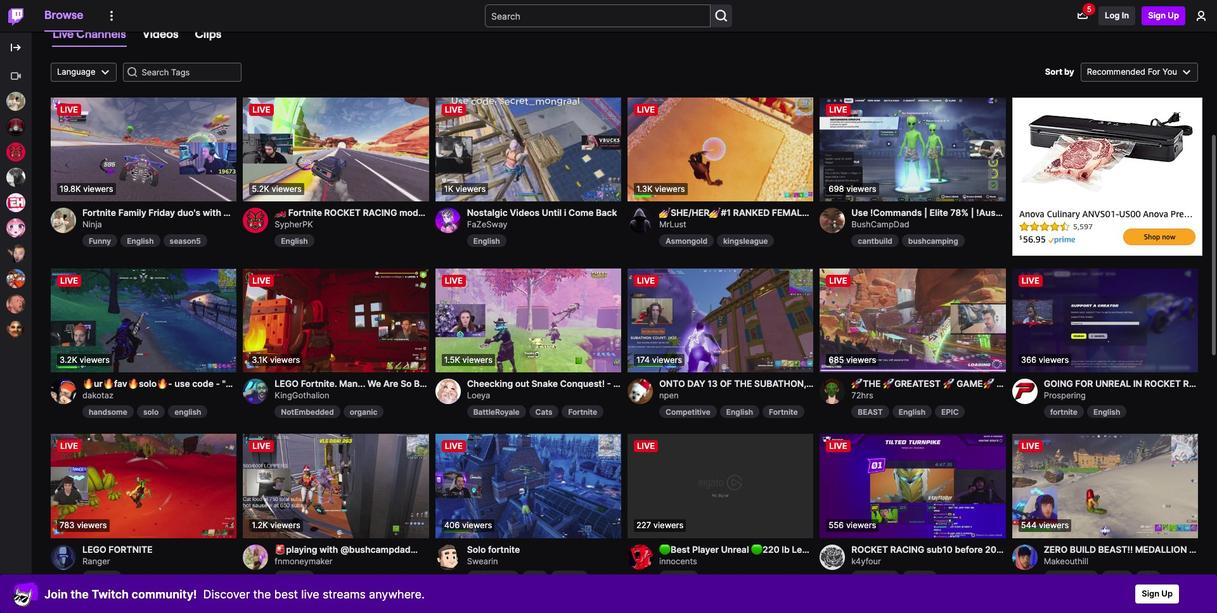 Task type: locate. For each thing, give the bounding box(es) containing it.
nickeh30 image
[[6, 193, 25, 212]]

1 vertical spatial asmongold
[[1050, 573, 1092, 583]]

0 horizontal spatial asmongold
[[666, 236, 707, 246]]

dakotaz
[[82, 391, 113, 401]]

lego inside lego fortnite. man... we are so back. kinggothalion
[[275, 379, 299, 390]]

chatty
[[557, 573, 582, 583]]

recommended channels group
[[0, 63, 32, 342]]

add
[[480, 544, 499, 555]]

videos up search tags search box
[[142, 26, 178, 40]]

racing inside going for unreal in rocket racing prospering
[[1183, 379, 1217, 390]]

asmongold button down the makeouthill
[[1044, 571, 1098, 584]]

tab list containing live channels
[[51, 21, 1198, 47]]

lego up ranger
[[82, 544, 106, 555]]

tab list
[[51, 21, 1198, 47]]

1 horizontal spatial fortnite
[[1050, 407, 1078, 417]]

0 horizontal spatial 🚀
[[943, 379, 954, 390]]

clips link
[[188, 24, 228, 44]]

rocket racing sub10 before 2024 or there'll be consequences (join !subserver) - k4yfour image
[[820, 434, 1006, 539]]

1 horizontal spatial racing
[[1183, 379, 1217, 390]]

sort
[[1045, 66, 1063, 77]]

fazesway
[[467, 220, 507, 230]]

1 horizontal spatial rocket
[[1145, 379, 1181, 390]]

fortnite
[[1050, 407, 1078, 417], [488, 544, 520, 555]]

fnmoneymaker
[[275, 556, 333, 566]]

rocket
[[324, 208, 361, 218], [1145, 379, 1181, 390]]

nostalgic videos until i come back fazesway
[[467, 208, 617, 230]]

dakotaz image
[[51, 379, 76, 405]]

0 horizontal spatial rocket
[[324, 208, 361, 218]]

twitch
[[92, 588, 129, 601]]

1 vertical spatial up
[[1162, 589, 1173, 599]]

language button
[[51, 62, 116, 81]]

live
[[53, 26, 74, 40]]

1 🚀 from the left
[[943, 379, 954, 390]]

battleroyale button
[[467, 406, 526, 418]]

!aussieantics
[[976, 208, 1036, 218]]

asmongold down the makeouthill
[[1050, 573, 1092, 583]]

-
[[216, 379, 220, 390], [607, 379, 611, 390]]

lego fortnite - ranger image
[[51, 434, 237, 539]]

"dakotaz"
[[222, 379, 264, 390]]

1 horizontal spatial the
[[253, 588, 271, 601]]

competitive
[[666, 407, 710, 417]]

1 horizontal spatial -
[[607, 379, 611, 390]]

cats
[[535, 407, 552, 417]]

0 horizontal spatial -
[[216, 379, 220, 390]]

ranger image
[[51, 545, 76, 570]]

rocket right "in"
[[1145, 379, 1181, 390]]

sign up button right in
[[1142, 6, 1185, 25]]

beardedblevins
[[273, 208, 340, 218]]

makeouthill image
[[1012, 545, 1038, 570]]

come
[[569, 208, 594, 218]]

1 horizontal spatial |
[[971, 208, 974, 218]]

0 vertical spatial asmongold
[[666, 236, 707, 246]]

player
[[692, 544, 719, 555]]

with
[[203, 208, 221, 218], [319, 544, 338, 555]]

cats button
[[529, 406, 559, 418]]

use !commands | elite 78% | !aussieantics |!mrsavage bushcampdad
[[852, 208, 1087, 230]]

fortnite button down conquest!
[[562, 406, 604, 418]]

0 vertical spatial with
[[203, 208, 221, 218]]

mrlust
[[659, 220, 686, 230]]

log
[[1105, 10, 1120, 20]]

prospering
[[1044, 391, 1086, 401]]

lego for lego fortnite. man... we are so back.
[[275, 379, 299, 390]]

🚨playing
[[275, 544, 317, 555]]

1 horizontal spatial fortnite button
[[763, 406, 804, 418]]

72hrs image
[[820, 379, 845, 405]]

asmongold button for mrlust
[[659, 234, 714, 247]]

jokerdtv image
[[6, 320, 25, 339]]

🚨playing with @bushcampdad🚨tier 2 sub = add on fortnite🚨 - fnmoneymaker image
[[243, 434, 429, 539]]

sign down girl
[[1142, 589, 1160, 599]]

🚀the
[[852, 379, 881, 390]]

1 horizontal spatial asmongold
[[1050, 573, 1092, 583]]

with up fnmoneymaker
[[319, 544, 338, 555]]

fortnite right and
[[444, 208, 478, 218]]

1 vertical spatial racing
[[1183, 379, 1217, 390]]

rocket inside the 🏎️ fortnite rocket racing mode and fortnite lego day 2! sypherpk
[[324, 208, 361, 218]]

sign up right in
[[1148, 10, 1179, 20]]

- right code
[[216, 379, 220, 390]]

fortnite
[[82, 208, 116, 218], [288, 208, 322, 218], [444, 208, 478, 218], [568, 407, 597, 417], [769, 407, 798, 417]]

0 vertical spatial sign
[[1148, 10, 1166, 20]]

coolcat image
[[13, 582, 38, 607]]

2!
[[522, 208, 530, 218]]

💅she/her💅#1 ranked female worldwide🍑giant gyatt🍑 use code lust👑asmr 🔴!crosshair🔴spanish/eng/german👑!org👑 - mrlust image
[[628, 97, 814, 202]]

fortnite up the swearin
[[488, 544, 520, 555]]

sign up button down girl
[[1136, 585, 1179, 604]]

0 horizontal spatial |
[[924, 208, 927, 218]]

1 vertical spatial rocket
[[1145, 379, 1181, 390]]

lego fortnite. man... we are so back. - kinggothalion image
[[243, 268, 429, 373]]

notembedded
[[281, 407, 334, 417]]

racing left mode
[[363, 208, 397, 218]]

english down the sypherpk
[[281, 236, 308, 246]]

best
[[274, 588, 298, 601]]

anywhere.
[[369, 588, 425, 601]]

1 horizontal spatial asmongold button
[[1044, 571, 1098, 584]]

0 vertical spatial lego
[[275, 379, 299, 390]]

🟢220
[[751, 544, 780, 555]]

nostalgic videos until i come back - fazesway image
[[435, 97, 621, 202]]

2 fortnite button from the left
[[763, 406, 804, 418]]

code
[[192, 379, 214, 390]]

up right in
[[1168, 10, 1179, 20]]

🚀all
[[1011, 379, 1039, 390]]

english button down the 🚀greatest
[[892, 406, 932, 418]]

sign up
[[1148, 10, 1179, 20], [1142, 589, 1173, 599]]

season5 button
[[163, 234, 207, 247]]

lego fortnite. man... we are so back. kinggothalion
[[275, 379, 438, 401]]

ninja image
[[51, 208, 76, 234]]

are
[[383, 379, 398, 390]]

0 horizontal spatial with
[[203, 208, 221, 218]]

english down unreal
[[1094, 407, 1120, 417]]

0 vertical spatial racing
[[363, 208, 397, 218]]

lego
[[275, 379, 299, 390], [82, 544, 106, 555]]

fortnite inside fortnite family friday duo's with my brother beardedblevins ninja
[[82, 208, 116, 218]]

sub
[[451, 544, 469, 555]]

0 vertical spatial videos
[[142, 26, 178, 40]]

0 horizontal spatial the
[[70, 588, 89, 601]]

1 vertical spatial lego
[[82, 544, 106, 555]]

1 horizontal spatial 🚀
[[1067, 379, 1079, 390]]

asmongold
[[666, 236, 707, 246], [1050, 573, 1092, 583]]

battleroyale
[[473, 407, 520, 417]]

1 the from the left
[[70, 588, 89, 601]]

2 | from the left
[[971, 208, 974, 218]]

ninja image
[[6, 92, 25, 111]]

swearin image
[[435, 545, 461, 570]]

ranger
[[82, 556, 110, 566]]

english down the 🚀greatest
[[899, 407, 926, 417]]

1 - from the left
[[216, 379, 220, 390]]

lego inside lego fortnite ranger
[[82, 544, 106, 555]]

log in
[[1105, 10, 1129, 20]]

sign up down girl
[[1142, 589, 1173, 599]]

=
[[472, 544, 478, 555]]

fortnite button down npen link
[[763, 406, 804, 418]]

english
[[127, 236, 154, 246], [281, 236, 308, 246], [473, 236, 500, 246], [726, 407, 753, 417], [899, 407, 926, 417], [1094, 407, 1120, 417], [89, 573, 116, 583], [281, 573, 308, 583], [666, 573, 692, 583]]

78%
[[950, 208, 969, 218]]

adhd
[[1108, 573, 1127, 583]]

game🚀
[[957, 379, 994, 390]]

organic
[[350, 407, 377, 417]]

1 vertical spatial videos
[[510, 208, 540, 218]]

fortnite down prospering
[[1050, 407, 1078, 417]]

fortnite.
[[301, 379, 337, 390]]

Search Tags search field
[[123, 62, 241, 81]]

🟢best player unreal 🟢220 lb lean streamer🟢 innocents
[[659, 544, 866, 566]]

english button down fnmoneymaker
[[275, 571, 314, 584]]

fortnite inside button
[[1050, 407, 1078, 417]]

lb
[[782, 544, 790, 555]]

english button
[[121, 234, 160, 247], [275, 234, 314, 247], [467, 234, 506, 247], [720, 406, 760, 418], [892, 406, 932, 418], [1087, 406, 1127, 418], [82, 571, 122, 584], [275, 571, 314, 584], [659, 571, 699, 584]]

bushcamping
[[908, 236, 958, 246]]

0 vertical spatial asmongold button
[[659, 234, 714, 247]]

🚨playing with @bushcampdad🚨tier 2 sub = add on fortnite🚨 fnmoneymaker
[[275, 544, 572, 566]]

🚀 left the game🚀 in the bottom right of the page
[[943, 379, 954, 390]]

0 vertical spatial rocket
[[324, 208, 361, 218]]

0 horizontal spatial asmongold button
[[659, 234, 714, 247]]

english down npen link
[[726, 407, 753, 417]]

time.
[[1041, 379, 1065, 390]]

the left best
[[253, 588, 271, 601]]

fortnite up the sypherpk
[[288, 208, 322, 218]]

- left '!snake'
[[607, 379, 611, 390]]

1 horizontal spatial videos
[[510, 208, 540, 218]]

fortnite
[[109, 544, 153, 555]]

asmongold button down "mrlust"
[[659, 234, 714, 247]]

fortnite up ninja at the left of the page
[[82, 208, 116, 218]]

1 horizontal spatial lego
[[275, 379, 299, 390]]

fortnite button
[[562, 406, 604, 418], [763, 406, 804, 418]]

with inside fortnite family friday duo's with my brother beardedblevins ninja
[[203, 208, 221, 218]]

makeouthill link
[[1044, 545, 1198, 568]]

unreal
[[721, 544, 749, 555]]

with left my
[[203, 208, 221, 218]]

1 horizontal spatial with
[[319, 544, 338, 555]]

asmongold button for makeouthill
[[1044, 571, 1098, 584]]

english down ranger
[[89, 573, 116, 583]]

0 horizontal spatial racing
[[363, 208, 397, 218]]

the right join at the left
[[70, 588, 89, 601]]

zero build beast!! medallion stallion! click here🖤 ranked #1 solos 🖤 beating solo winstreak record 🖤 winning every game today 🖤 ama tfue - makeouthill image
[[1012, 434, 1198, 539]]

fnmoneymaker image
[[243, 545, 268, 570]]

| right 78%
[[971, 208, 974, 218]]

innocents image
[[628, 545, 653, 570]]

kinggothalion
[[275, 391, 329, 401]]

🚀 up prospering
[[1067, 379, 1079, 390]]

sypherpk image
[[6, 143, 25, 162]]

- inside '🔥ur🔥fav🔥solo🔥- use code - "dakotaz" dakotaz'
[[216, 379, 220, 390]]

1 vertical spatial with
[[319, 544, 338, 555]]

english down innocents
[[666, 573, 692, 583]]

0 vertical spatial fortnite
[[1050, 407, 1078, 417]]

2 - from the left
[[607, 379, 611, 390]]

fortnite button for loeya
[[562, 406, 604, 418]]

1 vertical spatial asmongold button
[[1044, 571, 1098, 584]]

we
[[367, 379, 381, 390]]

1 fortnite button from the left
[[562, 406, 604, 418]]

epic
[[941, 407, 959, 417]]

friday
[[148, 208, 175, 218]]

sign up button
[[1142, 6, 1185, 25], [1136, 585, 1179, 604]]

| left elite
[[924, 208, 927, 218]]

0 horizontal spatial fortnite button
[[562, 406, 604, 418]]

0 horizontal spatial lego
[[82, 544, 106, 555]]

videos left until
[[510, 208, 540, 218]]

🚀the 🚀greatest 🚀 game🚀 of 🚀all time. 🚀 - 72hrs image
[[820, 268, 1006, 373]]

lego up the kinggothalion
[[275, 379, 299, 390]]

english button down the sypherpk
[[275, 234, 314, 247]]

sign right in
[[1148, 10, 1166, 20]]

0 horizontal spatial fortnite
[[488, 544, 520, 555]]

sypherpk
[[275, 220, 313, 230]]

1 vertical spatial fortnite
[[488, 544, 520, 555]]

0 vertical spatial up
[[1168, 10, 1179, 20]]

music
[[909, 573, 931, 583]]

rocket right 🏎️
[[324, 208, 361, 218]]

racing right "in"
[[1183, 379, 1217, 390]]

#ad
[[644, 379, 660, 390]]

None field
[[123, 62, 241, 81]]

family
[[118, 208, 146, 218]]

day
[[503, 208, 520, 218]]

asmongold down "mrlust"
[[666, 236, 707, 246]]

npen link
[[659, 379, 814, 402]]

the
[[70, 588, 89, 601], [253, 588, 271, 601]]

cohhcarnage image
[[6, 117, 25, 136]]

up down makeouthill 'link'
[[1162, 589, 1173, 599]]



Task type: vqa. For each thing, say whether or not it's contained in the screenshot.


Task type: describe. For each thing, give the bounding box(es) containing it.
fortnite button for npen
[[763, 406, 804, 418]]

use !commands | elite 78% | !aussieantics |!mrsavage - bushcampdad image
[[820, 97, 1006, 202]]

english button
[[168, 406, 208, 418]]

discover
[[203, 588, 250, 601]]

0 vertical spatial sign up
[[1148, 10, 1179, 20]]

quin69 image
[[6, 295, 25, 314]]

join
[[44, 588, 68, 601]]

browse link
[[44, 0, 83, 30]]

beast
[[858, 407, 883, 417]]

clips
[[195, 26, 221, 40]]

2 the from the left
[[253, 588, 271, 601]]

kinggothalion image
[[243, 379, 268, 405]]

asmongold for makeouthill
[[1050, 573, 1092, 583]]

community!
[[132, 588, 197, 601]]

up for the top sign up button
[[1168, 10, 1179, 20]]

going
[[1044, 379, 1073, 390]]

cantbuild button
[[852, 234, 899, 247]]

use
[[175, 379, 190, 390]]

mrlust image
[[628, 208, 653, 234]]

adhd button
[[1102, 571, 1133, 584]]

of
[[997, 379, 1009, 390]]

videos inside nostalgic videos until i come back fazesway
[[510, 208, 540, 218]]

🔥ur🔥fav🔥solo🔥-
[[82, 379, 172, 390]]

english button down ranger
[[82, 571, 122, 584]]

in
[[1133, 379, 1142, 390]]

thiccdonk
[[473, 573, 513, 583]]

recommended
[[1087, 66, 1146, 77]]

unreal
[[1095, 379, 1131, 390]]

yogscast image
[[6, 269, 25, 288]]

npen image
[[628, 379, 653, 405]]

season5
[[170, 236, 201, 246]]

solo
[[143, 407, 159, 417]]

@bushcampdad🚨tier
[[340, 544, 441, 555]]

kingsleague
[[723, 236, 768, 246]]

epic button
[[935, 406, 965, 418]]

🔥ur🔥fav🔥solo🔥- use code - "dakotaz" - dakotaz image
[[51, 268, 237, 373]]

so
[[401, 379, 412, 390]]

fortnite down npen link
[[769, 407, 798, 417]]

fazesway image
[[435, 208, 461, 234]]

solo button
[[137, 406, 165, 418]]

you
[[1163, 66, 1177, 77]]

1 vertical spatial sign up button
[[1136, 585, 1179, 604]]

by
[[1064, 66, 1074, 77]]

🏎️ fortnite rocket racing mode and fortnite lego day 2! sypherpk
[[275, 208, 530, 230]]

competitive button
[[659, 406, 717, 418]]

sort by
[[1045, 66, 1074, 77]]

beast button
[[852, 406, 889, 418]]

fortnite down conquest!
[[568, 407, 597, 417]]

use
[[852, 208, 868, 218]]

organic button
[[343, 406, 384, 418]]

fortnite family friday duo's with my brother beardedblevins - ninja image
[[51, 97, 237, 202]]

mrlust link
[[659, 208, 814, 231]]

lego for lego fortnite
[[82, 544, 106, 555]]

fortnite🚨
[[517, 544, 572, 555]]

npen
[[659, 391, 679, 401]]

1 vertical spatial sign up
[[1142, 589, 1173, 599]]

funny
[[89, 236, 111, 246]]

sypherpk image
[[243, 208, 268, 234]]

live channels link
[[52, 24, 133, 44]]

loeya image
[[435, 379, 461, 405]]

Search Input search field
[[485, 4, 711, 27]]

old button
[[522, 571, 548, 584]]

ninja
[[82, 220, 102, 230]]

onto day 13 of the subathon, early bedtime into early wakeup | !twitter !vote - npen image
[[628, 268, 814, 373]]

and
[[426, 208, 442, 218]]

recommended for you
[[1087, 66, 1177, 77]]

asmongold for mrlust
[[666, 236, 707, 246]]

english down the fazesway
[[473, 236, 500, 246]]

🚀the 🚀greatest 🚀 game🚀 of 🚀all time. 🚀 72hrs
[[852, 379, 1079, 401]]

up for bottom sign up button
[[1162, 589, 1173, 599]]

english up best
[[281, 573, 308, 583]]

cheecking out snake conquest! - !snake #ad - loeya image
[[435, 268, 621, 373]]

bushcampdad image
[[820, 208, 845, 234]]

- inside cheecking out snake conquest! - !snake #ad loeya
[[607, 379, 611, 390]]

english button down the fazesway
[[467, 234, 506, 247]]

lean
[[792, 544, 813, 555]]

graycen image
[[6, 168, 25, 187]]

with inside 🚨playing with @bushcampdad🚨tier 2 sub = add on fortnite🚨 fnmoneymaker
[[319, 544, 338, 555]]

back
[[596, 208, 617, 218]]

elajjaz image
[[6, 244, 25, 263]]

k4yfour image
[[820, 545, 845, 570]]

rocket inside going for unreal in rocket racing prospering
[[1145, 379, 1181, 390]]

english button down unreal
[[1087, 406, 1127, 418]]

english button down the family
[[121, 234, 160, 247]]

man...
[[339, 379, 365, 390]]

🏎️ fortnite rocket racing mode and fortnite lego day 2! - sypherpk image
[[243, 97, 429, 202]]

k4yfour
[[852, 556, 881, 566]]

thiccdonk button
[[467, 571, 519, 584]]

fortnite button
[[1044, 406, 1084, 418]]

conquest!
[[560, 379, 605, 390]]

fortnite inside solo fortnite swearin
[[488, 544, 520, 555]]

funny button
[[82, 234, 117, 247]]

2 🚀 from the left
[[1067, 379, 1079, 390]]

going for unreal in rocket racing fortnite - prospering image
[[1012, 268, 1198, 373]]

0 vertical spatial sign up button
[[1142, 6, 1185, 25]]

live
[[301, 588, 319, 601]]

english button down innocents
[[659, 571, 699, 584]]

snake
[[532, 379, 558, 390]]

speedrun button
[[852, 571, 899, 584]]

english button down npen link
[[720, 406, 760, 418]]

streamer🟢
[[815, 544, 866, 555]]

1 vertical spatial sign
[[1142, 589, 1160, 599]]

live channels
[[53, 26, 126, 40]]

girl
[[1142, 573, 1154, 583]]

girl button
[[1136, 571, 1160, 584]]

🏎️
[[275, 208, 286, 218]]

elite
[[930, 208, 948, 218]]

going for unreal in rocket racing prospering
[[1044, 379, 1217, 401]]

solo fortnite - swearin image
[[435, 434, 621, 539]]

old
[[529, 573, 541, 583]]

🚀greatest
[[883, 379, 941, 390]]

🔥ur🔥fav🔥solo🔥- use code - "dakotaz" dakotaz
[[82, 379, 264, 401]]

🟢best player unreal 🟢220 lb lean streamer🟢 - innocents image
[[628, 434, 814, 539]]

on
[[501, 544, 515, 555]]

english down the family
[[127, 236, 154, 246]]

1 | from the left
[[924, 208, 927, 218]]

in
[[1122, 10, 1129, 20]]

handsome
[[89, 407, 127, 417]]

for
[[1148, 66, 1160, 77]]

english
[[174, 407, 201, 417]]

channels
[[76, 26, 126, 40]]

prospering image
[[1012, 379, 1038, 405]]

0 horizontal spatial videos
[[142, 26, 178, 40]]

solo fortnite swearin
[[467, 544, 520, 566]]

racing inside the 🏎️ fortnite rocket racing mode and fortnite lego day 2! sypherpk
[[363, 208, 397, 218]]

log in button
[[1099, 6, 1136, 25]]

camila image
[[6, 219, 25, 238]]

lego fortnite ranger
[[82, 544, 153, 566]]

recommended for you button
[[1081, 62, 1198, 81]]



